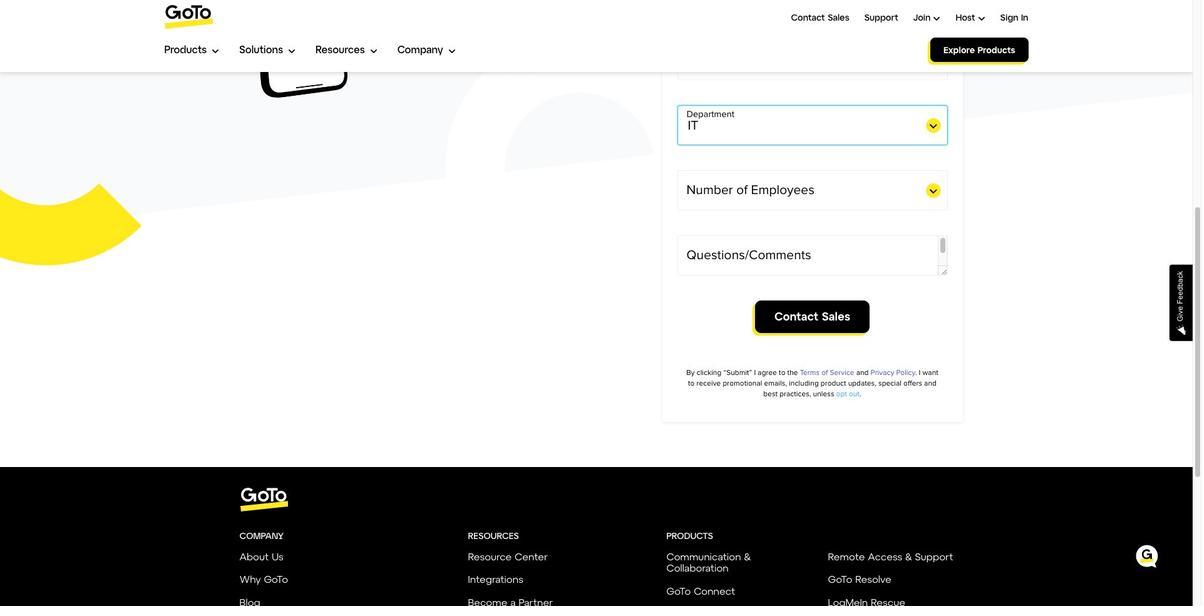 Task type: vqa. For each thing, say whether or not it's contained in the screenshot.
close icon
no



Task type: describe. For each thing, give the bounding box(es) containing it.
3 list-1 element from the left
[[667, 531, 714, 541]]

2 list-1 element from the left
[[468, 531, 519, 541]]

1 list-1 element from the left
[[240, 531, 284, 541]]



Task type: locate. For each thing, give the bounding box(es) containing it.
None telephone field
[[678, 0, 948, 15]]

1 horizontal spatial list-1 element
[[468, 531, 519, 541]]

2 horizontal spatial list-1 element
[[667, 531, 714, 541]]

None submit
[[756, 301, 870, 333]]

None text field
[[678, 236, 948, 276]]

using gotoconnect for video conferencing and phone calls on both mobile and desktop image
[[240, 0, 600, 109]]

0 horizontal spatial list-1 element
[[240, 531, 284, 541]]

None text field
[[678, 40, 948, 80]]

list-1 element
[[240, 531, 284, 541], [468, 531, 519, 541], [667, 531, 714, 541]]



